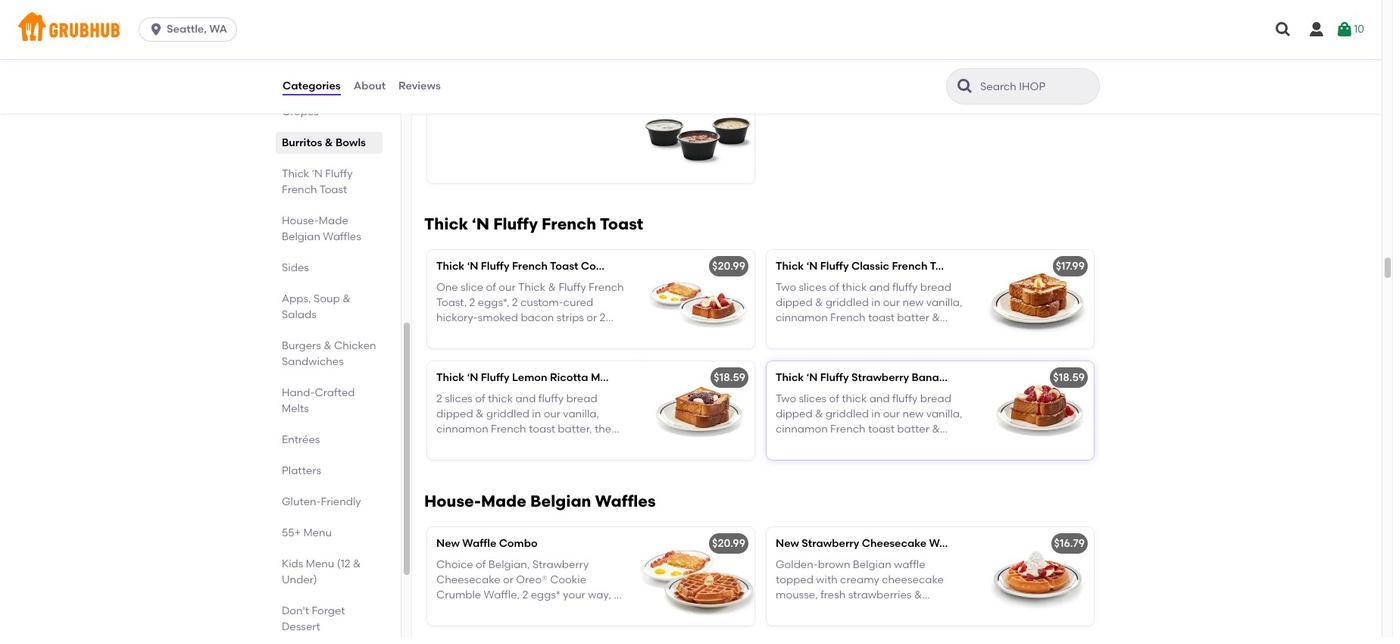 Task type: describe. For each thing, give the bounding box(es) containing it.
new for new waffle combo
[[436, 537, 460, 550]]

1 horizontal spatial waffles
[[595, 491, 656, 510]]

bacon inside one slice of our thick & fluffy french toast, 2 eggs*, 2 custom-cured hickory-smoked bacon strips or 2 pork sausage links & golden hash browns.
[[521, 312, 554, 325]]

bowls
[[336, 136, 366, 149]]

or down belgian,
[[503, 574, 514, 587]]

with for strawberries
[[816, 438, 838, 451]]

french inside the two slices of thick and fluffy bread dipped & griddled in our new vanilla, cinnamon french toast batter & topped with butter & powdered sugar.
[[830, 312, 866, 325]]

burritos
[[282, 136, 322, 149]]

sausage inside one slice of our thick & fluffy french toast, 2 eggs*, 2 custom-cured hickory-smoked bacon strips or 2 pork sausage links & golden hash browns.
[[462, 327, 506, 340]]

two slices of thick and fluffy bread dipped & griddled in our new vanilla, cinnamon french toast batter & topped with strawberries & bananas.
[[776, 392, 965, 451]]

forget
[[312, 605, 345, 617]]

waffles inside house-made belgian waffles
[[323, 230, 361, 243]]

savory
[[326, 89, 361, 102]]

thick for strawberry
[[842, 392, 867, 405]]

$17.99
[[1056, 260, 1085, 272]]

batter for bananas.
[[897, 423, 929, 436]]

2 down oreo®
[[522, 589, 528, 602]]

sweet & savory crepes
[[282, 89, 361, 118]]

add extra salsa or sauce button
[[427, 85, 755, 183]]

about
[[354, 79, 386, 92]]

extra
[[461, 94, 488, 107]]

southwest chicken burrito & bowl image
[[980, 0, 1094, 72]]

new waffle combo
[[436, 537, 538, 550]]

'n up the thick 'n fluffy french toast combo
[[472, 214, 490, 233]]

hand-
[[282, 386, 315, 399]]

house- inside house-made belgian waffles
[[282, 214, 319, 227]]

slices for two slices of thick and fluffy bread dipped & griddled in our new vanilla, cinnamon french toast batter & topped with butter & powdered sugar.
[[799, 281, 827, 294]]

search icon image
[[956, 77, 974, 95]]

of for classic
[[829, 281, 839, 294]]

seattle, wa button
[[139, 17, 243, 42]]

1 horizontal spatial combo
[[581, 260, 620, 272]]

topped for two slices of thick and fluffy bread dipped & griddled in our new vanilla, cinnamon french toast batter & topped with strawberries & bananas.
[[776, 438, 814, 451]]

french right banana
[[955, 371, 991, 384]]

golden-brown belgian waffle topped with creamy cheesecake mousse, fresh strawberries & whipped topping.
[[776, 558, 944, 617]]

$18.59 for thick 'n fluffy lemon ricotta mixed berry french toast
[[714, 371, 745, 384]]

0 vertical spatial thick 'n fluffy french toast
[[282, 167, 353, 196]]

ricotta
[[550, 371, 588, 384]]

hickory-
[[436, 312, 478, 325]]

oreo®
[[516, 574, 548, 587]]

crepes
[[282, 105, 319, 118]]

cheesecake
[[882, 574, 944, 587]]

1 vertical spatial strawberry
[[802, 537, 859, 550]]

thick 'n fluffy classic french toast
[[776, 260, 958, 272]]

berry
[[625, 371, 652, 384]]

fluffy inside thick 'n fluffy french toast
[[325, 167, 353, 180]]

gluten-friendly
[[282, 495, 361, 508]]

sausage inside choice of belgian, strawberry cheesecake or oreo® cookie crumble waffle, 2 eggs* your way, 2 bacon strips or pork sausage links & hash browns.
[[541, 604, 585, 617]]

thick inside thick 'n fluffy french toast
[[282, 167, 309, 180]]

golden
[[543, 327, 579, 340]]

browns. inside choice of belgian, strawberry cheesecake or oreo® cookie crumble waffle, 2 eggs* your way, 2 bacon strips or pork sausage links & hash browns.
[[464, 620, 504, 633]]

dipped for two slices of thick and fluffy bread dipped & griddled in our new vanilla, cinnamon french toast batter & topped with butter & powdered sugar.
[[776, 296, 813, 309]]

(12
[[337, 558, 350, 570]]

banana
[[912, 371, 953, 384]]

1 vertical spatial thick 'n fluffy french toast
[[424, 214, 643, 233]]

wa
[[209, 23, 227, 36]]

or inside add extra salsa or sauce button
[[522, 94, 532, 107]]

of for french
[[486, 281, 496, 294]]

french up the thick 'n fluffy french toast combo
[[542, 214, 596, 233]]

cheesecake inside choice of belgian, strawberry cheesecake or oreo® cookie crumble waffle, 2 eggs* your way, 2 bacon strips or pork sausage links & hash browns.
[[436, 574, 500, 587]]

made inside house-made belgian waffles
[[319, 214, 348, 227]]

french right classic
[[892, 260, 928, 272]]

custom-
[[520, 296, 563, 309]]

new strawberry cheesecake waffle
[[776, 537, 963, 550]]

with inside golden-brown belgian waffle topped with creamy cheesecake mousse, fresh strawberries & whipped topping.
[[816, 574, 838, 587]]

$20.99 for thick 'n fluffy french toast
[[712, 260, 745, 272]]

$16.79
[[1054, 537, 1085, 550]]

golden-
[[776, 558, 818, 571]]

vanilla, for bananas.
[[926, 408, 963, 421]]

eggs*
[[531, 589, 561, 602]]

'n for thick 'n fluffy classic french toast
[[807, 260, 818, 272]]

apps,
[[282, 292, 311, 305]]

menu for kids
[[306, 558, 334, 570]]

brown
[[818, 558, 850, 571]]

salads
[[282, 308, 317, 321]]

categories button
[[282, 59, 341, 114]]

choice
[[436, 558, 473, 571]]

add extra salsa or sauce
[[436, 94, 567, 107]]

Search IHOP search field
[[979, 80, 1095, 94]]

sides
[[282, 261, 309, 274]]

new for powdered
[[903, 296, 924, 309]]

sandwiches
[[282, 355, 344, 368]]

slice
[[461, 281, 484, 294]]

2 right way,
[[614, 589, 620, 602]]

platters
[[282, 464, 321, 477]]

two slices of thick and fluffy bread dipped & griddled in our new vanilla, cinnamon french toast batter & topped with butter & powdered sugar.
[[776, 281, 963, 355]]

main navigation navigation
[[0, 0, 1382, 59]]

salsa
[[490, 94, 519, 107]]

2 up mixed
[[600, 312, 606, 325]]

friendly
[[321, 495, 361, 508]]

sauce
[[535, 94, 567, 107]]

$20.99 for house-made belgian waffles
[[712, 537, 745, 550]]

dipped for two slices of thick and fluffy bread dipped & griddled in our new vanilla, cinnamon french toast batter & topped with strawberries & bananas.
[[776, 408, 813, 421]]

1 waffle from the left
[[462, 537, 496, 550]]

fluffy up 'slice'
[[481, 260, 510, 272]]

or down waffle,
[[502, 604, 513, 617]]

our for thick 'n fluffy lemon ricotta mixed berry french toast
[[883, 408, 900, 421]]

belgian inside house-made belgian waffles
[[282, 230, 320, 243]]

0 vertical spatial house-made belgian waffles
[[282, 214, 361, 243]]

lemon
[[512, 371, 547, 384]]

apps, soup & salads
[[282, 292, 351, 321]]

10
[[1354, 23, 1364, 35]]

1 vertical spatial house-
[[424, 491, 481, 510]]

one slice of our thick & fluffy french toast, 2 eggs*, 2 custom-cured hickory-smoked bacon strips or 2 pork sausage links & golden hash browns.
[[436, 281, 624, 355]]

two for two slices of thick and fluffy bread dipped & griddled in our new vanilla, cinnamon french toast batter & topped with strawberries & bananas.
[[776, 392, 796, 405]]

with for butter
[[816, 327, 838, 340]]

strawberries inside golden-brown belgian waffle topped with creamy cheesecake mousse, fresh strawberries & whipped topping.
[[848, 589, 912, 602]]

the classic burrito & bowl image
[[641, 0, 755, 72]]

way,
[[588, 589, 611, 602]]

entrées
[[282, 433, 320, 446]]

kids
[[282, 558, 303, 570]]

crumble
[[436, 589, 481, 602]]

belgian inside golden-brown belgian waffle topped with creamy cheesecake mousse, fresh strawberries & whipped topping.
[[853, 558, 892, 571]]

fluffy for french
[[892, 281, 918, 294]]

creamy
[[840, 574, 879, 587]]

'n for thick 'n fluffy strawberry banana french toast
[[807, 371, 818, 384]]

topping.
[[823, 604, 866, 617]]

cookie
[[550, 574, 586, 587]]

2 waffle from the left
[[929, 537, 963, 550]]

2 svg image from the left
[[1308, 20, 1326, 39]]

2 down 'slice'
[[469, 296, 475, 309]]

bread for banana
[[920, 392, 951, 405]]

batter for powdered
[[897, 312, 929, 325]]

thick 'n fluffy classic french toast image
[[980, 250, 1094, 348]]

kids menu (12 & under)
[[282, 558, 361, 586]]

griddled for butter
[[826, 296, 869, 309]]

waffle,
[[484, 589, 520, 602]]

don't forget dessert
[[282, 605, 345, 633]]

in for butter
[[872, 296, 881, 309]]

& inside choice of belgian, strawberry cheesecake or oreo® cookie crumble waffle, 2 eggs* your way, 2 bacon strips or pork sausage links & hash browns.
[[612, 604, 620, 617]]

vanilla, for powdered
[[926, 296, 963, 309]]

and for strawberry
[[870, 392, 890, 405]]

'n for thick 'n fluffy lemon ricotta mixed berry french toast
[[467, 371, 478, 384]]

french up custom- at the top left
[[512, 260, 548, 272]]

chicken
[[334, 339, 376, 352]]

burgers
[[282, 339, 321, 352]]



Task type: locate. For each thing, give the bounding box(es) containing it.
french down thick 'n fluffy strawberry banana french toast
[[830, 423, 866, 436]]

1 vertical spatial two
[[776, 392, 796, 405]]

fluffy up cured in the left of the page
[[559, 281, 586, 294]]

$18.59 for thick 'n fluffy strawberry banana french toast
[[1053, 371, 1085, 384]]

cinnamon inside the two slices of thick and fluffy bread dipped & griddled in our new vanilla, cinnamon french toast batter & topped with butter & powdered sugar.
[[776, 312, 828, 325]]

categories
[[283, 79, 341, 92]]

new up 'golden-'
[[776, 537, 799, 550]]

2 dipped from the top
[[776, 408, 813, 421]]

or right salsa
[[522, 94, 532, 107]]

in for strawberries
[[872, 408, 881, 421]]

our inside two slices of thick and fluffy bread dipped & griddled in our new vanilla, cinnamon french toast batter & topped with strawberries & bananas.
[[883, 408, 900, 421]]

strips inside choice of belgian, strawberry cheesecake or oreo® cookie crumble waffle, 2 eggs* your way, 2 bacon strips or pork sausage links & hash browns.
[[472, 604, 500, 617]]

links down smoked at the left of the page
[[508, 327, 530, 340]]

fluffy down thick 'n fluffy strawberry banana french toast
[[892, 392, 918, 405]]

french up cured in the left of the page
[[589, 281, 624, 294]]

2 two from the top
[[776, 392, 796, 405]]

thick 'n fluffy lemon ricotta mixed berry french toast image
[[641, 361, 755, 460]]

and down classic
[[870, 281, 890, 294]]

0 vertical spatial fluffy
[[892, 281, 918, 294]]

1 vertical spatial belgian
[[530, 491, 591, 510]]

house- up new waffle combo
[[424, 491, 481, 510]]

hash inside choice of belgian, strawberry cheesecake or oreo® cookie crumble waffle, 2 eggs* your way, 2 bacon strips or pork sausage links & hash browns.
[[436, 620, 461, 633]]

pork down hickory-
[[436, 327, 460, 340]]

2 vertical spatial strawberry
[[532, 558, 589, 571]]

2 $18.59 from the left
[[1053, 371, 1085, 384]]

0 horizontal spatial waffles
[[323, 230, 361, 243]]

melts
[[282, 402, 309, 415]]

3 topped from the top
[[776, 574, 814, 587]]

1 vertical spatial cheesecake
[[436, 574, 500, 587]]

1 griddled from the top
[[826, 296, 869, 309]]

slices inside the two slices of thick and fluffy bread dipped & griddled in our new vanilla, cinnamon french toast batter & topped with butter & powdered sugar.
[[799, 281, 827, 294]]

& inside burgers & chicken sandwiches
[[324, 339, 332, 352]]

1 vertical spatial strips
[[472, 604, 500, 617]]

house-made belgian waffles up sides
[[282, 214, 361, 243]]

hash
[[582, 327, 607, 340], [436, 620, 461, 633]]

0 vertical spatial batter
[[897, 312, 929, 325]]

1 vertical spatial with
[[816, 438, 838, 451]]

mousse,
[[776, 589, 818, 602]]

3 with from the top
[[816, 574, 838, 587]]

seattle, wa
[[167, 23, 227, 36]]

1 vertical spatial house-made belgian waffles
[[424, 491, 656, 510]]

cheesecake up waffle
[[862, 537, 927, 550]]

2 vertical spatial belgian
[[853, 558, 892, 571]]

slices for two slices of thick and fluffy bread dipped & griddled in our new vanilla, cinnamon french toast batter & topped with strawberries & bananas.
[[799, 392, 827, 405]]

fluffy inside one slice of our thick & fluffy french toast, 2 eggs*, 2 custom-cured hickory-smoked bacon strips or 2 pork sausage links & golden hash browns.
[[559, 281, 586, 294]]

new down thick 'n fluffy strawberry banana french toast
[[903, 408, 924, 421]]

1 horizontal spatial belgian
[[530, 491, 591, 510]]

batter up powdered
[[897, 312, 929, 325]]

strawberries inside two slices of thick and fluffy bread dipped & griddled in our new vanilla, cinnamon french toast batter & topped with strawberries & bananas.
[[840, 438, 904, 451]]

gluten-
[[282, 495, 321, 508]]

0 horizontal spatial strips
[[472, 604, 500, 617]]

vanilla, inside the two slices of thick and fluffy bread dipped & griddled in our new vanilla, cinnamon french toast batter & topped with butter & powdered sugar.
[[926, 296, 963, 309]]

pork inside choice of belgian, strawberry cheesecake or oreo® cookie crumble waffle, 2 eggs* your way, 2 bacon strips or pork sausage links & hash browns.
[[515, 604, 538, 617]]

1 dipped from the top
[[776, 296, 813, 309]]

0 vertical spatial strawberries
[[840, 438, 904, 451]]

strips inside one slice of our thick & fluffy french toast, 2 eggs*, 2 custom-cured hickory-smoked bacon strips or 2 pork sausage links & golden hash browns.
[[557, 312, 584, 325]]

one
[[436, 281, 458, 294]]

2 and from the top
[[870, 392, 890, 405]]

thick 'n fluffy french toast combo
[[436, 260, 620, 272]]

house-made belgian waffles up new waffle combo
[[424, 491, 656, 510]]

eggs*,
[[478, 296, 509, 309]]

1 $20.99 from the top
[[712, 260, 745, 272]]

2 thick from the top
[[842, 392, 867, 405]]

0 vertical spatial sausage
[[462, 327, 506, 340]]

1 horizontal spatial cheesecake
[[862, 537, 927, 550]]

0 vertical spatial new
[[903, 296, 924, 309]]

choice of belgian, strawberry cheesecake or oreo® cookie crumble waffle, 2 eggs* your way, 2 bacon strips or pork sausage links & hash browns.
[[436, 558, 620, 633]]

1 horizontal spatial hash
[[582, 327, 607, 340]]

griddled up butter
[[826, 296, 869, 309]]

of inside choice of belgian, strawberry cheesecake or oreo® cookie crumble waffle, 2 eggs* your way, 2 bacon strips or pork sausage links & hash browns.
[[476, 558, 486, 571]]

thick down the thick 'n fluffy classic french toast
[[842, 281, 867, 294]]

sweet
[[282, 89, 313, 102]]

of for strawberry
[[829, 392, 839, 405]]

1 vertical spatial our
[[883, 296, 900, 309]]

fluffy left classic
[[820, 260, 849, 272]]

0 horizontal spatial new
[[436, 537, 460, 550]]

of down thick 'n fluffy strawberry banana french toast
[[829, 392, 839, 405]]

2 right eggs*,
[[512, 296, 518, 309]]

our
[[499, 281, 516, 294], [883, 296, 900, 309], [883, 408, 900, 421]]

our for thick 'n fluffy french toast combo
[[883, 296, 900, 309]]

fluffy down bowls
[[325, 167, 353, 180]]

2 toast from the top
[[868, 423, 895, 436]]

menu for 55+
[[303, 527, 332, 539]]

0 vertical spatial two
[[776, 281, 796, 294]]

toast for strawberries
[[868, 423, 895, 436]]

of inside one slice of our thick & fluffy french toast, 2 eggs*, 2 custom-cured hickory-smoked bacon strips or 2 pork sausage links & golden hash browns.
[[486, 281, 496, 294]]

toast inside the two slices of thick and fluffy bread dipped & griddled in our new vanilla, cinnamon french toast batter & topped with butter & powdered sugar.
[[868, 312, 895, 325]]

0 vertical spatial made
[[319, 214, 348, 227]]

cinnamon for strawberries
[[776, 423, 828, 436]]

2 with from the top
[[816, 438, 838, 451]]

new
[[436, 537, 460, 550], [776, 537, 799, 550]]

2 in from the top
[[872, 408, 881, 421]]

dipped inside two slices of thick and fluffy bread dipped & griddled in our new vanilla, cinnamon french toast batter & topped with strawberries & bananas.
[[776, 408, 813, 421]]

browns. down waffle,
[[464, 620, 504, 633]]

hash inside one slice of our thick & fluffy french toast, 2 eggs*, 2 custom-cured hickory-smoked bacon strips or 2 pork sausage links & golden hash browns.
[[582, 327, 607, 340]]

1 vanilla, from the top
[[926, 296, 963, 309]]

1 vertical spatial bacon
[[436, 604, 470, 617]]

butter
[[840, 327, 872, 340]]

0 vertical spatial bacon
[[521, 312, 554, 325]]

1 horizontal spatial links
[[587, 604, 609, 617]]

fluffy inside two slices of thick and fluffy bread dipped & griddled in our new vanilla, cinnamon french toast batter & topped with strawberries & bananas.
[[892, 392, 918, 405]]

1 vertical spatial links
[[587, 604, 609, 617]]

combo
[[581, 260, 620, 272], [499, 537, 538, 550]]

0 vertical spatial in
[[872, 296, 881, 309]]

topped inside golden-brown belgian waffle topped with creamy cheesecake mousse, fresh strawberries & whipped topping.
[[776, 574, 814, 587]]

dipped down the sugar.
[[776, 408, 813, 421]]

1 vertical spatial thick
[[842, 392, 867, 405]]

slices down the sugar.
[[799, 392, 827, 405]]

reviews button
[[398, 59, 442, 114]]

1 vertical spatial batter
[[897, 423, 929, 436]]

strawberry
[[851, 371, 909, 384], [802, 537, 859, 550], [532, 558, 589, 571]]

2 vertical spatial topped
[[776, 574, 814, 587]]

strips down cured in the left of the page
[[557, 312, 584, 325]]

hash right golden
[[582, 327, 607, 340]]

strips down waffle,
[[472, 604, 500, 617]]

mixed
[[591, 371, 622, 384]]

1 $18.59 from the left
[[714, 371, 745, 384]]

of down the thick 'n fluffy classic french toast
[[829, 281, 839, 294]]

vanilla, up 'bananas.'
[[926, 408, 963, 421]]

in inside two slices of thick and fluffy bread dipped & griddled in our new vanilla, cinnamon french toast batter & topped with strawberries & bananas.
[[872, 408, 881, 421]]

0 horizontal spatial bacon
[[436, 604, 470, 617]]

2 new from the left
[[776, 537, 799, 550]]

under)
[[282, 574, 317, 586]]

seattle,
[[167, 23, 207, 36]]

thick for classic
[[842, 281, 867, 294]]

thick inside the two slices of thick and fluffy bread dipped & griddled in our new vanilla, cinnamon french toast batter & topped with butter & powdered sugar.
[[842, 281, 867, 294]]

of inside two slices of thick and fluffy bread dipped & griddled in our new vanilla, cinnamon french toast batter & topped with strawberries & bananas.
[[829, 392, 839, 405]]

1 vertical spatial sausage
[[541, 604, 585, 617]]

fluffy up the thick 'n fluffy french toast combo
[[493, 214, 538, 233]]

1 vertical spatial menu
[[306, 558, 334, 570]]

1 horizontal spatial svg image
[[1308, 20, 1326, 39]]

in
[[872, 296, 881, 309], [872, 408, 881, 421]]

thick 'n fluffy strawberry banana french toast image
[[980, 361, 1094, 460]]

0 horizontal spatial house-
[[282, 214, 319, 227]]

1 vertical spatial waffles
[[595, 491, 656, 510]]

two inside the two slices of thick and fluffy bread dipped & griddled in our new vanilla, cinnamon french toast batter & topped with butter & powdered sugar.
[[776, 281, 796, 294]]

1 vertical spatial dipped
[[776, 408, 813, 421]]

1 new from the left
[[436, 537, 460, 550]]

new for bananas.
[[903, 408, 924, 421]]

'n up 'slice'
[[467, 260, 478, 272]]

2 cinnamon from the top
[[776, 423, 828, 436]]

browns. inside one slice of our thick & fluffy french toast, 2 eggs*, 2 custom-cured hickory-smoked bacon strips or 2 pork sausage links & golden hash browns.
[[436, 342, 476, 355]]

links inside choice of belgian, strawberry cheesecake or oreo® cookie crumble waffle, 2 eggs* your way, 2 bacon strips or pork sausage links & hash browns.
[[587, 604, 609, 617]]

pork inside one slice of our thick & fluffy french toast, 2 eggs*, 2 custom-cured hickory-smoked bacon strips or 2 pork sausage links & golden hash browns.
[[436, 327, 460, 340]]

don't
[[282, 605, 309, 617]]

2 $20.99 from the top
[[712, 537, 745, 550]]

1 with from the top
[[816, 327, 838, 340]]

thick 'n fluffy lemon ricotta mixed berry french toast
[[436, 371, 721, 384]]

two inside two slices of thick and fluffy bread dipped & griddled in our new vanilla, cinnamon french toast batter & topped with strawberries & bananas.
[[776, 392, 796, 405]]

bacon down crumble
[[436, 604, 470, 617]]

cured
[[563, 296, 593, 309]]

our down thick 'n fluffy strawberry banana french toast
[[883, 408, 900, 421]]

strawberry up brown
[[802, 537, 859, 550]]

55+ menu
[[282, 527, 332, 539]]

'n
[[312, 167, 323, 180], [472, 214, 490, 233], [467, 260, 478, 272], [807, 260, 818, 272], [467, 371, 478, 384], [807, 371, 818, 384]]

fluffy
[[892, 281, 918, 294], [892, 392, 918, 405]]

thick down thick 'n fluffy strawberry banana french toast
[[842, 392, 867, 405]]

bacon down custom- at the top left
[[521, 312, 554, 325]]

links inside one slice of our thick & fluffy french toast, 2 eggs*, 2 custom-cured hickory-smoked bacon strips or 2 pork sausage links & golden hash browns.
[[508, 327, 530, 340]]

strawberry inside choice of belgian, strawberry cheesecake or oreo® cookie crumble waffle, 2 eggs* your way, 2 bacon strips or pork sausage links & hash browns.
[[532, 558, 589, 571]]

1 horizontal spatial bacon
[[521, 312, 554, 325]]

0 horizontal spatial svg image
[[1274, 20, 1292, 39]]

toast for butter
[[868, 312, 895, 325]]

1 horizontal spatial made
[[481, 491, 526, 510]]

thick 'n fluffy french toast
[[282, 167, 353, 196], [424, 214, 643, 233]]

'n left lemon
[[467, 371, 478, 384]]

powdered
[[885, 327, 937, 340]]

thick 'n fluffy french toast up the thick 'n fluffy french toast combo
[[424, 214, 643, 233]]

waffles
[[323, 230, 361, 243], [595, 491, 656, 510]]

1 horizontal spatial house-
[[424, 491, 481, 510]]

0 horizontal spatial house-made belgian waffles
[[282, 214, 361, 243]]

1 thick from the top
[[842, 281, 867, 294]]

belgian,
[[488, 558, 530, 571]]

batter inside two slices of thick and fluffy bread dipped & griddled in our new vanilla, cinnamon french toast batter & topped with strawberries & bananas.
[[897, 423, 929, 436]]

dessert
[[282, 620, 320, 633]]

strawberries down creamy
[[848, 589, 912, 602]]

2 horizontal spatial belgian
[[853, 558, 892, 571]]

and inside two slices of thick and fluffy bread dipped & griddled in our new vanilla, cinnamon french toast batter & topped with strawberries & bananas.
[[870, 392, 890, 405]]

0 vertical spatial menu
[[303, 527, 332, 539]]

2 vanilla, from the top
[[926, 408, 963, 421]]

& inside "sweet & savory crepes"
[[316, 89, 324, 102]]

2 bread from the top
[[920, 392, 951, 405]]

svg image
[[1274, 20, 1292, 39], [1308, 20, 1326, 39], [1336, 20, 1354, 39]]

2 slices from the top
[[799, 392, 827, 405]]

svg image inside 10 button
[[1336, 20, 1354, 39]]

bread up powdered
[[920, 281, 951, 294]]

2 batter from the top
[[897, 423, 929, 436]]

& inside apps, soup & salads
[[343, 292, 351, 305]]

1 horizontal spatial house-made belgian waffles
[[424, 491, 656, 510]]

of up eggs*,
[[486, 281, 496, 294]]

0 vertical spatial browns.
[[436, 342, 476, 355]]

2 vertical spatial our
[[883, 408, 900, 421]]

with inside the two slices of thick and fluffy bread dipped & griddled in our new vanilla, cinnamon french toast batter & topped with butter & powdered sugar.
[[816, 327, 838, 340]]

bread inside the two slices of thick and fluffy bread dipped & griddled in our new vanilla, cinnamon french toast batter & topped with butter & powdered sugar.
[[920, 281, 951, 294]]

our inside the two slices of thick and fluffy bread dipped & griddled in our new vanilla, cinnamon french toast batter & topped with butter & powdered sugar.
[[883, 296, 900, 309]]

0 horizontal spatial $18.59
[[714, 371, 745, 384]]

griddled
[[826, 296, 869, 309], [826, 408, 869, 421]]

1 vertical spatial combo
[[499, 537, 538, 550]]

new inside the two slices of thick and fluffy bread dipped & griddled in our new vanilla, cinnamon french toast batter & topped with butter & powdered sugar.
[[903, 296, 924, 309]]

'n for thick 'n fluffy french toast combo
[[467, 260, 478, 272]]

french inside two slices of thick and fluffy bread dipped & griddled in our new vanilla, cinnamon french toast batter & topped with strawberries & bananas.
[[830, 423, 866, 436]]

thick 'n fluffy french toast down burritos & bowls
[[282, 167, 353, 196]]

new waffle combo image
[[641, 527, 755, 625]]

of inside the two slices of thick and fluffy bread dipped & griddled in our new vanilla, cinnamon french toast batter & topped with butter & powdered sugar.
[[829, 281, 839, 294]]

combo up belgian,
[[499, 537, 538, 550]]

fluffy for banana
[[892, 392, 918, 405]]

topped
[[776, 327, 814, 340], [776, 438, 814, 451], [776, 574, 814, 587]]

hand-crafted melts
[[282, 386, 355, 415]]

0 vertical spatial topped
[[776, 327, 814, 340]]

our inside one slice of our thick & fluffy french toast, 2 eggs*, 2 custom-cured hickory-smoked bacon strips or 2 pork sausage links & golden hash browns.
[[499, 281, 516, 294]]

house-made belgian waffles
[[282, 214, 361, 243], [424, 491, 656, 510]]

toast inside two slices of thick and fluffy bread dipped & griddled in our new vanilla, cinnamon french toast batter & topped with strawberries & bananas.
[[868, 423, 895, 436]]

3 svg image from the left
[[1336, 20, 1354, 39]]

strawberry up two slices of thick and fluffy bread dipped & griddled in our new vanilla, cinnamon french toast batter & topped with strawberries & bananas.
[[851, 371, 909, 384]]

new strawberry cheesecake waffle image
[[980, 527, 1094, 625]]

toast,
[[436, 296, 467, 309]]

about button
[[353, 59, 386, 114]]

1 bread from the top
[[920, 281, 951, 294]]

1 vertical spatial pork
[[515, 604, 538, 617]]

1 horizontal spatial $18.59
[[1053, 371, 1085, 384]]

sausage down your
[[541, 604, 585, 617]]

1 vertical spatial new
[[903, 408, 924, 421]]

bread
[[920, 281, 951, 294], [920, 392, 951, 405]]

slices inside two slices of thick and fluffy bread dipped & griddled in our new vanilla, cinnamon french toast batter & topped with strawberries & bananas.
[[799, 392, 827, 405]]

1 and from the top
[[870, 281, 890, 294]]

0 horizontal spatial hash
[[436, 620, 461, 633]]

1 topped from the top
[[776, 327, 814, 340]]

& inside golden-brown belgian waffle topped with creamy cheesecake mousse, fresh strawberries & whipped topping.
[[914, 589, 922, 602]]

bread down banana
[[920, 392, 951, 405]]

1 vertical spatial $20.99
[[712, 537, 745, 550]]

2
[[469, 296, 475, 309], [512, 296, 518, 309], [600, 312, 606, 325], [522, 589, 528, 602], [614, 589, 620, 602]]

1 fluffy from the top
[[892, 281, 918, 294]]

fluffy
[[325, 167, 353, 180], [493, 214, 538, 233], [481, 260, 510, 272], [820, 260, 849, 272], [559, 281, 586, 294], [481, 371, 510, 384], [820, 371, 849, 384]]

0 vertical spatial bread
[[920, 281, 951, 294]]

waffle up "cheesecake"
[[929, 537, 963, 550]]

'n down the sugar.
[[807, 371, 818, 384]]

or inside one slice of our thick & fluffy french toast, 2 eggs*, 2 custom-cured hickory-smoked bacon strips or 2 pork sausage links & golden hash browns.
[[587, 312, 597, 325]]

0 vertical spatial combo
[[581, 260, 620, 272]]

bread for french
[[920, 281, 951, 294]]

vanilla, inside two slices of thick and fluffy bread dipped & griddled in our new vanilla, cinnamon french toast batter & topped with strawberries & bananas.
[[926, 408, 963, 421]]

0 horizontal spatial waffle
[[462, 537, 496, 550]]

0 horizontal spatial made
[[319, 214, 348, 227]]

with inside two slices of thick and fluffy bread dipped & griddled in our new vanilla, cinnamon french toast batter & topped with strawberries & bananas.
[[816, 438, 838, 451]]

thick inside two slices of thick and fluffy bread dipped & griddled in our new vanilla, cinnamon french toast batter & topped with strawberries & bananas.
[[842, 392, 867, 405]]

thick 'n fluffy strawberry banana french toast
[[776, 371, 1022, 384]]

add
[[436, 94, 458, 107]]

menu right 55+
[[303, 527, 332, 539]]

crafted
[[315, 386, 355, 399]]

our up powdered
[[883, 296, 900, 309]]

cinnamon for butter
[[776, 312, 828, 325]]

strawberry for choice of belgian, strawberry cheesecake or oreo® cookie crumble waffle, 2 eggs* your way, 2 bacon strips or pork sausage links & hash browns.
[[532, 558, 589, 571]]

10 button
[[1336, 16, 1364, 43]]

2 new from the top
[[903, 408, 924, 421]]

0 horizontal spatial belgian
[[282, 230, 320, 243]]

1 vertical spatial strawberries
[[848, 589, 912, 602]]

strawberry for thick 'n fluffy strawberry banana french toast
[[851, 371, 909, 384]]

and inside the two slices of thick and fluffy bread dipped & griddled in our new vanilla, cinnamon french toast batter & topped with butter & powdered sugar.
[[870, 281, 890, 294]]

toast down thick 'n fluffy strawberry banana french toast
[[868, 423, 895, 436]]

& inside kids menu (12 & under)
[[353, 558, 361, 570]]

2 horizontal spatial svg image
[[1336, 20, 1354, 39]]

smoked
[[478, 312, 518, 325]]

french down the burritos
[[282, 183, 317, 196]]

0 horizontal spatial thick 'n fluffy french toast
[[282, 167, 353, 196]]

menu left (12
[[306, 558, 334, 570]]

1 vertical spatial hash
[[436, 620, 461, 633]]

new inside two slices of thick and fluffy bread dipped & griddled in our new vanilla, cinnamon french toast batter & topped with strawberries & bananas.
[[903, 408, 924, 421]]

'n down burritos & bowls
[[312, 167, 323, 180]]

1 vertical spatial and
[[870, 392, 890, 405]]

fluffy inside the two slices of thick and fluffy bread dipped & griddled in our new vanilla, cinnamon french toast batter & topped with butter & powdered sugar.
[[892, 281, 918, 294]]

cheesecake
[[862, 537, 927, 550], [436, 574, 500, 587]]

0 vertical spatial cinnamon
[[776, 312, 828, 325]]

fluffy down the thick 'n fluffy classic french toast
[[892, 281, 918, 294]]

burritos & bowls
[[282, 136, 366, 149]]

0 vertical spatial with
[[816, 327, 838, 340]]

0 vertical spatial links
[[508, 327, 530, 340]]

1 vertical spatial browns.
[[464, 620, 504, 633]]

1 new from the top
[[903, 296, 924, 309]]

1 vertical spatial griddled
[[826, 408, 869, 421]]

1 vertical spatial bread
[[920, 392, 951, 405]]

0 vertical spatial our
[[499, 281, 516, 294]]

2 griddled from the top
[[826, 408, 869, 421]]

vanilla, up powdered
[[926, 296, 963, 309]]

cheesecake up crumble
[[436, 574, 500, 587]]

griddled inside two slices of thick and fluffy bread dipped & griddled in our new vanilla, cinnamon french toast batter & topped with strawberries & bananas.
[[826, 408, 869, 421]]

0 vertical spatial strawberry
[[851, 371, 909, 384]]

burgers & chicken sandwiches
[[282, 339, 376, 368]]

and for classic
[[870, 281, 890, 294]]

topped inside two slices of thick and fluffy bread dipped & griddled in our new vanilla, cinnamon french toast batter & topped with strawberries & bananas.
[[776, 438, 814, 451]]

in inside the two slices of thick and fluffy bread dipped & griddled in our new vanilla, cinnamon french toast batter & topped with butter & powdered sugar.
[[872, 296, 881, 309]]

0 vertical spatial griddled
[[826, 296, 869, 309]]

of down new waffle combo
[[476, 558, 486, 571]]

new for new strawberry cheesecake waffle
[[776, 537, 799, 550]]

cinnamon inside two slices of thick and fluffy bread dipped & griddled in our new vanilla, cinnamon french toast batter & topped with strawberries & bananas.
[[776, 423, 828, 436]]

1 horizontal spatial new
[[776, 537, 799, 550]]

1 horizontal spatial sausage
[[541, 604, 585, 617]]

0 vertical spatial hash
[[582, 327, 607, 340]]

soup
[[314, 292, 340, 305]]

1 vertical spatial made
[[481, 491, 526, 510]]

sausage down smoked at the left of the page
[[462, 327, 506, 340]]

combo up cured in the left of the page
[[581, 260, 620, 272]]

0 vertical spatial belgian
[[282, 230, 320, 243]]

strawberries left 'bananas.'
[[840, 438, 904, 451]]

menu
[[303, 527, 332, 539], [306, 558, 334, 570]]

slices
[[799, 281, 827, 294], [799, 392, 827, 405]]

two up the sugar.
[[776, 281, 796, 294]]

links down way,
[[587, 604, 609, 617]]

0 vertical spatial dipped
[[776, 296, 813, 309]]

in up butter
[[872, 296, 881, 309]]

0 horizontal spatial links
[[508, 327, 530, 340]]

your
[[563, 589, 585, 602]]

french inside one slice of our thick & fluffy french toast, 2 eggs*, 2 custom-cured hickory-smoked bacon strips or 2 pork sausage links & golden hash browns.
[[589, 281, 624, 294]]

0 vertical spatial and
[[870, 281, 890, 294]]

toast up butter
[[868, 312, 895, 325]]

$20.99
[[712, 260, 745, 272], [712, 537, 745, 550]]

0 vertical spatial $20.99
[[712, 260, 745, 272]]

1 in from the top
[[872, 296, 881, 309]]

fresh
[[821, 589, 846, 602]]

bread inside two slices of thick and fluffy bread dipped & griddled in our new vanilla, cinnamon french toast batter & topped with strawberries & bananas.
[[920, 392, 951, 405]]

dipped up the sugar.
[[776, 296, 813, 309]]

with
[[816, 327, 838, 340], [816, 438, 838, 451], [816, 574, 838, 587]]

batter up 'bananas.'
[[897, 423, 929, 436]]

0 vertical spatial house-
[[282, 214, 319, 227]]

1 vertical spatial toast
[[868, 423, 895, 436]]

house- up sides
[[282, 214, 319, 227]]

topped for two slices of thick and fluffy bread dipped & griddled in our new vanilla, cinnamon french toast batter & topped with butter & powdered sugar.
[[776, 327, 814, 340]]

griddled down thick 'n fluffy strawberry banana french toast
[[826, 408, 869, 421]]

batter
[[897, 312, 929, 325], [897, 423, 929, 436]]

classic
[[851, 260, 889, 272]]

2 fluffy from the top
[[892, 392, 918, 405]]

dipped inside the two slices of thick and fluffy bread dipped & griddled in our new vanilla, cinnamon french toast batter & topped with butter & powdered sugar.
[[776, 296, 813, 309]]

thick
[[842, 281, 867, 294], [842, 392, 867, 405]]

bacon
[[521, 312, 554, 325], [436, 604, 470, 617]]

griddled inside the two slices of thick and fluffy bread dipped & griddled in our new vanilla, cinnamon french toast batter & topped with butter & powdered sugar.
[[826, 296, 869, 309]]

batter inside the two slices of thick and fluffy bread dipped & griddled in our new vanilla, cinnamon french toast batter & topped with butter & powdered sugar.
[[897, 312, 929, 325]]

thick 'n fluffy french toast combo image
[[641, 250, 755, 348]]

0 vertical spatial strips
[[557, 312, 584, 325]]

hash down crumble
[[436, 620, 461, 633]]

fluffy left lemon
[[481, 371, 510, 384]]

1 vertical spatial vanilla,
[[926, 408, 963, 421]]

1 svg image from the left
[[1274, 20, 1292, 39]]

menu inside kids menu (12 & under)
[[306, 558, 334, 570]]

0 vertical spatial cheesecake
[[862, 537, 927, 550]]

bananas.
[[917, 438, 965, 451]]

slices down the thick 'n fluffy classic french toast
[[799, 281, 827, 294]]

pork down eggs*
[[515, 604, 538, 617]]

0 horizontal spatial combo
[[499, 537, 538, 550]]

waffle up choice
[[462, 537, 496, 550]]

thick inside one slice of our thick & fluffy french toast, 2 eggs*, 2 custom-cured hickory-smoked bacon strips or 2 pork sausage links & golden hash browns.
[[518, 281, 546, 294]]

bacon inside choice of belgian, strawberry cheesecake or oreo® cookie crumble waffle, 2 eggs* your way, 2 bacon strips or pork sausage links & hash browns.
[[436, 604, 470, 617]]

0 vertical spatial vanilla,
[[926, 296, 963, 309]]

add extra salsa or sauce image
[[641, 85, 755, 183]]

0 vertical spatial slices
[[799, 281, 827, 294]]

or down cured in the left of the page
[[587, 312, 597, 325]]

links
[[508, 327, 530, 340], [587, 604, 609, 617]]

fluffy down butter
[[820, 371, 849, 384]]

1 vertical spatial slices
[[799, 392, 827, 405]]

toast
[[319, 183, 347, 196], [600, 214, 643, 233], [550, 260, 578, 272], [930, 260, 958, 272], [693, 371, 721, 384], [993, 371, 1022, 384]]

and down thick 'n fluffy strawberry banana french toast
[[870, 392, 890, 405]]

1 batter from the top
[[897, 312, 929, 325]]

2 topped from the top
[[776, 438, 814, 451]]

browns. down hickory-
[[436, 342, 476, 355]]

topped inside the two slices of thick and fluffy bread dipped & griddled in our new vanilla, cinnamon french toast batter & topped with butter & powdered sugar.
[[776, 327, 814, 340]]

reviews
[[399, 79, 441, 92]]

'n left classic
[[807, 260, 818, 272]]

new up choice
[[436, 537, 460, 550]]

svg image
[[149, 22, 164, 37]]

strawberry up cookie at the left of the page
[[532, 558, 589, 571]]

new up powdered
[[903, 296, 924, 309]]

1 cinnamon from the top
[[776, 312, 828, 325]]

1 slices from the top
[[799, 281, 827, 294]]

in down thick 'n fluffy strawberry banana french toast
[[872, 408, 881, 421]]

waffle
[[894, 558, 926, 571]]

0 horizontal spatial cheesecake
[[436, 574, 500, 587]]

of
[[486, 281, 496, 294], [829, 281, 839, 294], [829, 392, 839, 405], [476, 558, 486, 571]]

two down the sugar.
[[776, 392, 796, 405]]

our up eggs*,
[[499, 281, 516, 294]]

vanilla,
[[926, 296, 963, 309], [926, 408, 963, 421]]

1 toast from the top
[[868, 312, 895, 325]]

1 two from the top
[[776, 281, 796, 294]]

french right berry
[[655, 371, 690, 384]]

french up butter
[[830, 312, 866, 325]]

1 horizontal spatial pork
[[515, 604, 538, 617]]

two for two slices of thick and fluffy bread dipped & griddled in our new vanilla, cinnamon french toast batter & topped with butter & powdered sugar.
[[776, 281, 796, 294]]

griddled for strawberries
[[826, 408, 869, 421]]



Task type: vqa. For each thing, say whether or not it's contained in the screenshot.
sausage within One slice of our Thick & Fluffy French Toast, 2 eggs*, 2 custom-cured hickory-smoked bacon strips or 2 pork sausage links & golden hash browns.
yes



